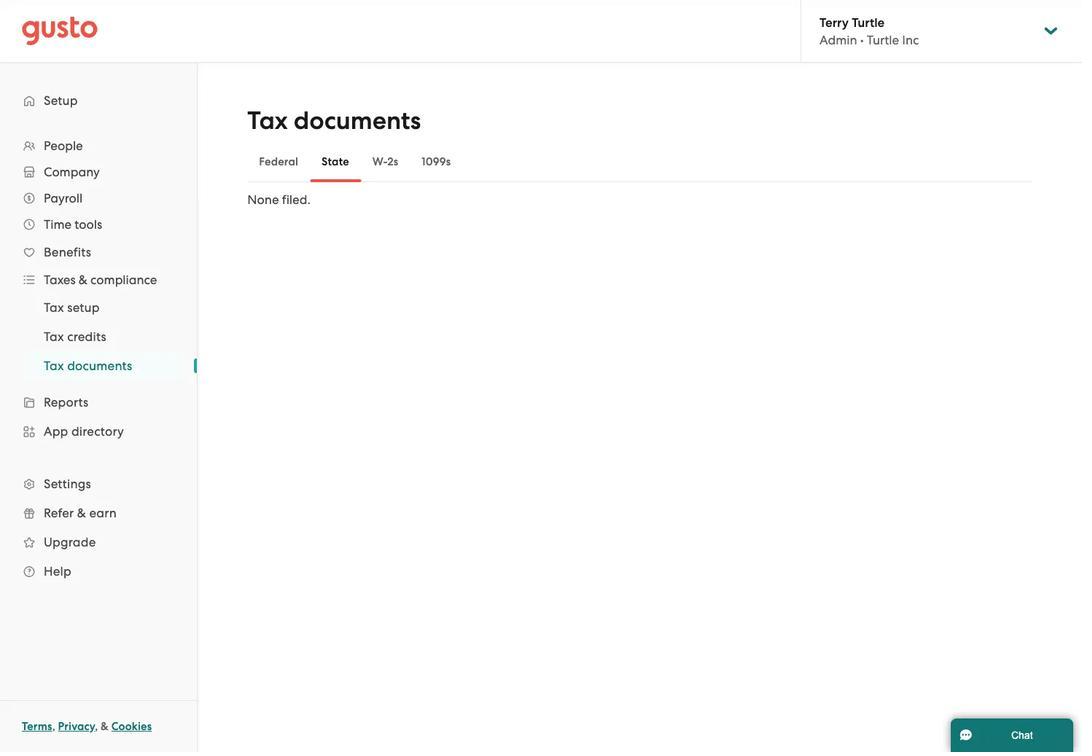 Task type: locate. For each thing, give the bounding box(es) containing it.
1099s
[[422, 155, 451, 168]]

1099s button
[[410, 144, 463, 179]]

cookies button
[[111, 718, 152, 736]]

, left privacy link
[[52, 721, 55, 734]]

documents down tax credits link
[[67, 359, 132, 373]]

1 , from the left
[[52, 721, 55, 734]]

1 horizontal spatial ,
[[95, 721, 98, 734]]

0 vertical spatial documents
[[294, 106, 421, 136]]

tax down taxes
[[44, 300, 64, 315]]

& left earn
[[77, 506, 86, 521]]

setup link
[[15, 88, 182, 114]]

taxes & compliance button
[[15, 267, 182, 293]]

documents up state button
[[294, 106, 421, 136]]

compliance
[[91, 273, 157, 287]]

earn
[[89, 506, 117, 521]]

0 vertical spatial turtle
[[852, 15, 885, 30]]

terms link
[[22, 721, 52, 734]]

tax setup link
[[26, 295, 182, 321]]

directory
[[71, 424, 124, 439]]

settings link
[[15, 471, 182, 497]]

& left cookies 'button'
[[101, 721, 109, 734]]

tax setup
[[44, 300, 100, 315]]

1 list from the top
[[0, 133, 197, 586]]

turtle
[[852, 15, 885, 30], [867, 33, 899, 47]]

documents
[[294, 106, 421, 136], [67, 359, 132, 373]]

&
[[79, 273, 87, 287], [77, 506, 86, 521], [101, 721, 109, 734]]

2 vertical spatial &
[[101, 721, 109, 734]]

state
[[322, 155, 349, 168]]

2 list from the top
[[0, 293, 197, 381]]

,
[[52, 721, 55, 734], [95, 721, 98, 734]]

0 horizontal spatial tax documents
[[44, 359, 132, 373]]

filed.
[[282, 193, 311, 207]]

turtle up "•"
[[852, 15, 885, 30]]

0 horizontal spatial documents
[[67, 359, 132, 373]]

tax credits link
[[26, 324, 182, 350]]

payroll
[[44, 191, 83, 206]]

1 vertical spatial &
[[77, 506, 86, 521]]

none
[[247, 193, 279, 207]]

state button
[[310, 144, 361, 179]]

chat button
[[951, 719, 1074, 753]]

1 vertical spatial tax documents
[[44, 359, 132, 373]]

1 horizontal spatial documents
[[294, 106, 421, 136]]

list
[[0, 133, 197, 586], [0, 293, 197, 381]]

upgrade
[[44, 535, 96, 550]]

turtle right "•"
[[867, 33, 899, 47]]

help link
[[15, 559, 182, 585]]

0 vertical spatial tax documents
[[247, 106, 421, 136]]

tax documents up state button
[[247, 106, 421, 136]]

1 vertical spatial documents
[[67, 359, 132, 373]]

time tools button
[[15, 211, 182, 238]]

& inside 'dropdown button'
[[79, 273, 87, 287]]

w-2s button
[[361, 144, 410, 179]]

0 vertical spatial &
[[79, 273, 87, 287]]

tax documents down credits
[[44, 359, 132, 373]]

tax left credits
[[44, 330, 64, 344]]

benefits
[[44, 245, 91, 260]]

tax down tax credits
[[44, 359, 64, 373]]

privacy link
[[58, 721, 95, 734]]

time tools
[[44, 217, 102, 232]]

setup
[[67, 300, 100, 315]]

w-
[[373, 155, 387, 168]]

, left cookies 'button'
[[95, 721, 98, 734]]

tax
[[247, 106, 288, 136], [44, 300, 64, 315], [44, 330, 64, 344], [44, 359, 64, 373]]

tax documents
[[247, 106, 421, 136], [44, 359, 132, 373]]

tax credits
[[44, 330, 106, 344]]

1 horizontal spatial tax documents
[[247, 106, 421, 136]]

•
[[860, 33, 864, 47]]

taxes & compliance
[[44, 273, 157, 287]]

setup
[[44, 93, 78, 108]]

terms , privacy , & cookies
[[22, 721, 152, 734]]

0 horizontal spatial ,
[[52, 721, 55, 734]]

& right taxes
[[79, 273, 87, 287]]

home image
[[22, 16, 98, 46]]

list containing people
[[0, 133, 197, 586]]

tax documents link
[[26, 353, 182, 379]]

taxes
[[44, 273, 76, 287]]



Task type: describe. For each thing, give the bounding box(es) containing it.
company button
[[15, 159, 182, 185]]

upgrade link
[[15, 529, 182, 556]]

tax documents inside list
[[44, 359, 132, 373]]

time
[[44, 217, 72, 232]]

reports link
[[15, 389, 182, 416]]

payroll button
[[15, 185, 182, 211]]

privacy
[[58, 721, 95, 734]]

federal button
[[247, 144, 310, 179]]

terry
[[820, 15, 849, 30]]

people
[[44, 139, 83, 153]]

terms
[[22, 721, 52, 734]]

benefits link
[[15, 239, 182, 265]]

cookies
[[111, 721, 152, 734]]

1 vertical spatial turtle
[[867, 33, 899, 47]]

& for earn
[[77, 506, 86, 521]]

w-2s
[[373, 155, 398, 168]]

app directory link
[[15, 419, 182, 445]]

none filed.
[[247, 193, 311, 207]]

tools
[[75, 217, 102, 232]]

chat
[[1012, 730, 1033, 741]]

2 , from the left
[[95, 721, 98, 734]]

& for compliance
[[79, 273, 87, 287]]

list containing tax setup
[[0, 293, 197, 381]]

tax forms tab list
[[247, 141, 1032, 182]]

app
[[44, 424, 68, 439]]

refer
[[44, 506, 74, 521]]

terry turtle admin • turtle inc
[[820, 15, 919, 47]]

reports
[[44, 395, 89, 410]]

documents inside list
[[67, 359, 132, 373]]

tax up federal button
[[247, 106, 288, 136]]

app directory
[[44, 424, 124, 439]]

tax for tax documents link
[[44, 359, 64, 373]]

refer & earn link
[[15, 500, 182, 527]]

tax for tax setup link
[[44, 300, 64, 315]]

company
[[44, 165, 100, 179]]

gusto navigation element
[[0, 63, 197, 610]]

federal
[[259, 155, 298, 168]]

admin
[[820, 33, 857, 47]]

2s
[[387, 155, 398, 168]]

help
[[44, 564, 71, 579]]

refer & earn
[[44, 506, 117, 521]]

settings
[[44, 477, 91, 492]]

inc
[[902, 33, 919, 47]]

credits
[[67, 330, 106, 344]]

people button
[[15, 133, 182, 159]]

tax for tax credits link
[[44, 330, 64, 344]]



Task type: vqa. For each thing, say whether or not it's contained in the screenshot.
Company
yes



